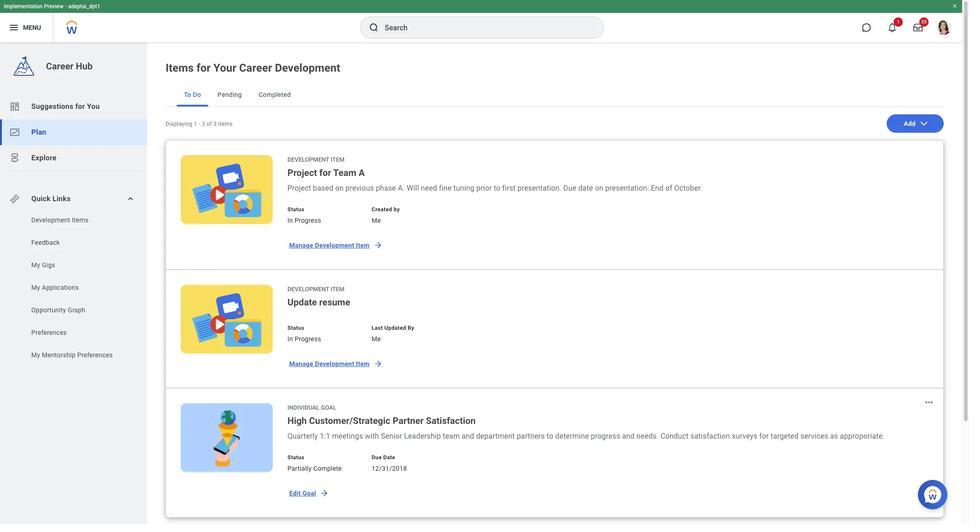 Task type: describe. For each thing, give the bounding box(es) containing it.
explore
[[31, 154, 57, 162]]

do
[[193, 91, 201, 98]]

project based on previous phase a. will need fine tuning prior to first presentation. due date on presentation: end of october.
[[287, 184, 702, 193]]

targeted
[[771, 432, 799, 441]]

Search Workday  search field
[[385, 17, 584, 38]]

end
[[651, 184, 664, 193]]

1 button
[[882, 17, 903, 38]]

development items link
[[30, 216, 125, 225]]

1 vertical spatial preferences
[[77, 352, 113, 359]]

last
[[372, 325, 383, 332]]

33
[[921, 19, 927, 24]]

displaying
[[166, 121, 192, 127]]

quick links
[[31, 195, 71, 203]]

manage development item for first 'manage development item' button from the top of the page
[[289, 242, 370, 249]]

individual goal
[[287, 405, 336, 412]]

edit
[[289, 490, 301, 498]]

item inside development item update resume
[[331, 286, 345, 293]]

to do button
[[177, 83, 208, 107]]

items
[[218, 121, 233, 127]]

development item update resume
[[287, 286, 350, 308]]

- for 3
[[199, 121, 200, 127]]

adeptai_dpt1
[[68, 3, 100, 10]]

my for my mentorship preferences
[[31, 352, 40, 359]]

my gigs link
[[30, 261, 125, 270]]

opportunity graph link
[[30, 306, 125, 315]]

date
[[578, 184, 593, 193]]

manage for 1st 'manage development item' button from the bottom
[[289, 361, 313, 368]]

will
[[407, 184, 419, 193]]

12/31/2018
[[372, 466, 407, 473]]

dashboard image
[[9, 101, 20, 112]]

1 horizontal spatial items
[[166, 62, 194, 75]]

fine
[[439, 184, 452, 193]]

menu
[[23, 24, 41, 31]]

development item project for team a
[[287, 156, 365, 178]]

timeline milestone image
[[9, 153, 20, 164]]

you
[[87, 102, 100, 111]]

approporiate.
[[840, 432, 885, 441]]

partners
[[517, 432, 545, 441]]

suggestions
[[31, 102, 73, 111]]

tuning
[[454, 184, 475, 193]]

due inside due date 12/31/2018
[[372, 455, 382, 461]]

search image
[[368, 22, 379, 33]]

satisfaction
[[426, 416, 476, 427]]

created
[[372, 207, 392, 213]]

in for me
[[287, 217, 293, 224]]

resume
[[319, 297, 350, 308]]

conduct
[[661, 432, 689, 441]]

progress
[[591, 432, 620, 441]]

add button
[[887, 115, 944, 133]]

opportunity
[[31, 307, 66, 314]]

your
[[213, 62, 236, 75]]

prior
[[476, 184, 492, 193]]

to
[[184, 91, 191, 98]]

0 horizontal spatial 1
[[194, 121, 197, 127]]

33 button
[[908, 17, 929, 38]]

complete
[[313, 466, 342, 473]]

need
[[421, 184, 437, 193]]

due date 12/31/2018
[[372, 455, 407, 473]]

needs.
[[637, 432, 659, 441]]

high
[[287, 416, 307, 427]]

by
[[394, 207, 400, 213]]

status for high customer/strategic partner satisfaction
[[287, 455, 304, 461]]

quarterly 1:1 meetings with senior leadership team and department partners to determine progress and needs. conduct satisfaction surveys for targeted services as approporiate.
[[287, 432, 885, 441]]

based
[[313, 184, 333, 193]]

explore link
[[0, 145, 147, 171]]

last updated by me
[[372, 325, 414, 343]]

1 and from the left
[[462, 432, 474, 441]]

october.
[[674, 184, 702, 193]]

implementation preview -   adeptai_dpt1
[[4, 3, 100, 10]]

my mentorship preferences
[[31, 352, 113, 359]]

2 3 from the left
[[213, 121, 217, 127]]

as
[[830, 432, 838, 441]]

updated
[[384, 325, 406, 332]]

menu button
[[0, 13, 53, 42]]

applications
[[42, 284, 79, 292]]

2 and from the left
[[622, 432, 635, 441]]

career hub
[[46, 61, 93, 72]]

meetings
[[332, 432, 363, 441]]

suggestions for you
[[31, 102, 100, 111]]

inbox large image
[[914, 23, 923, 32]]

progress for by
[[295, 336, 321, 343]]

related actions image
[[925, 398, 934, 408]]

arrow right image for project for team a
[[373, 241, 383, 250]]

item inside development item project for team a
[[331, 156, 345, 163]]

team
[[333, 167, 356, 178]]

preferences link
[[30, 328, 125, 338]]

presentation:
[[605, 184, 649, 193]]

2 project from the top
[[287, 184, 311, 193]]

a
[[359, 167, 365, 178]]

chevron up small image
[[126, 195, 135, 204]]

my applications link
[[30, 283, 125, 293]]

menu banner
[[0, 0, 962, 42]]

completed button
[[251, 83, 298, 107]]

link image
[[9, 194, 20, 205]]

senior
[[381, 432, 402, 441]]

surveys
[[732, 432, 758, 441]]

status in progress for by
[[287, 325, 321, 343]]

me inside "last updated by me"
[[372, 336, 381, 343]]

update
[[287, 297, 317, 308]]

department
[[476, 432, 515, 441]]



Task type: vqa. For each thing, say whether or not it's contained in the screenshot.
Conduct
yes



Task type: locate. For each thing, give the bounding box(es) containing it.
individual
[[287, 405, 320, 412]]

2 list from the top
[[0, 216, 147, 362]]

0 vertical spatial items
[[166, 62, 194, 75]]

1 status in progress from the top
[[287, 207, 321, 224]]

presentation.
[[518, 184, 562, 193]]

1 vertical spatial -
[[199, 121, 200, 127]]

edit goal
[[289, 490, 316, 498]]

me
[[372, 217, 381, 224], [372, 336, 381, 343]]

0 vertical spatial status
[[287, 207, 304, 213]]

1 vertical spatial due
[[372, 455, 382, 461]]

1 vertical spatial my
[[31, 284, 40, 292]]

close environment banner image
[[952, 3, 958, 9]]

profile logan mcneil image
[[937, 20, 951, 37]]

preview
[[44, 3, 64, 10]]

items up the to
[[166, 62, 194, 75]]

for left you
[[75, 102, 85, 111]]

goal for edit goal
[[303, 490, 316, 498]]

of right end
[[666, 184, 672, 193]]

0 vertical spatial progress
[[295, 217, 321, 224]]

for right surveys
[[759, 432, 769, 441]]

1 vertical spatial of
[[666, 184, 672, 193]]

links
[[52, 195, 71, 203]]

1 horizontal spatial to
[[547, 432, 553, 441]]

phase
[[376, 184, 396, 193]]

1 right notifications large image
[[897, 19, 900, 24]]

0 vertical spatial goal
[[321, 405, 336, 412]]

career right your
[[239, 62, 272, 75]]

list
[[0, 94, 147, 171], [0, 216, 147, 362]]

mentorship
[[42, 352, 76, 359]]

preferences down opportunity
[[31, 329, 67, 337]]

previous
[[346, 184, 374, 193]]

due
[[564, 184, 577, 193], [372, 455, 382, 461]]

first
[[502, 184, 516, 193]]

1 vertical spatial goal
[[303, 490, 316, 498]]

items down the quick links element
[[72, 217, 89, 224]]

1 vertical spatial project
[[287, 184, 311, 193]]

implementation
[[4, 3, 43, 10]]

0 vertical spatial list
[[0, 94, 147, 171]]

manage development item button
[[284, 236, 386, 255], [284, 355, 386, 374]]

2 on from the left
[[595, 184, 603, 193]]

- right 'displaying'
[[199, 121, 200, 127]]

0 vertical spatial manage development item button
[[284, 236, 386, 255]]

- for adeptai_dpt1
[[65, 3, 67, 10]]

1 manage development item button from the top
[[284, 236, 386, 255]]

1 vertical spatial list
[[0, 216, 147, 362]]

edit goal button
[[284, 485, 333, 503]]

0 horizontal spatial due
[[372, 455, 382, 461]]

status partially complete
[[287, 455, 342, 473]]

items inside list
[[72, 217, 89, 224]]

status in progress for me
[[287, 207, 321, 224]]

1 in from the top
[[287, 217, 293, 224]]

3 my from the top
[[31, 352, 40, 359]]

1 my from the top
[[31, 262, 40, 269]]

my
[[31, 262, 40, 269], [31, 284, 40, 292], [31, 352, 40, 359]]

0 vertical spatial 1
[[897, 19, 900, 24]]

goal
[[321, 405, 336, 412], [303, 490, 316, 498]]

0 horizontal spatial and
[[462, 432, 474, 441]]

plan
[[31, 128, 46, 137]]

0 horizontal spatial -
[[65, 3, 67, 10]]

1 on from the left
[[335, 184, 344, 193]]

1 horizontal spatial preferences
[[77, 352, 113, 359]]

arrow right image down the created by me
[[373, 241, 383, 250]]

1 vertical spatial progress
[[295, 336, 321, 343]]

quick links element
[[9, 190, 140, 208]]

add
[[904, 120, 916, 127]]

0 horizontal spatial to
[[494, 184, 500, 193]]

of left "items"
[[207, 121, 212, 127]]

2 manage development item button from the top
[[284, 355, 386, 374]]

progress
[[295, 217, 321, 224], [295, 336, 321, 343]]

2 my from the top
[[31, 284, 40, 292]]

progress down based
[[295, 217, 321, 224]]

1 project from the top
[[287, 167, 317, 178]]

arrow right image
[[373, 241, 383, 250], [373, 360, 383, 369], [320, 489, 329, 499]]

project
[[287, 167, 317, 178], [287, 184, 311, 193]]

1 horizontal spatial due
[[564, 184, 577, 193]]

0 horizontal spatial goal
[[303, 490, 316, 498]]

- right the preview
[[65, 3, 67, 10]]

2 vertical spatial status
[[287, 455, 304, 461]]

2 me from the top
[[372, 336, 381, 343]]

1 horizontal spatial and
[[622, 432, 635, 441]]

0 vertical spatial of
[[207, 121, 212, 127]]

1 list from the top
[[0, 94, 147, 171]]

0 vertical spatial manage
[[289, 242, 313, 249]]

0 vertical spatial arrow right image
[[373, 241, 383, 250]]

on right date
[[595, 184, 603, 193]]

0 vertical spatial me
[[372, 217, 381, 224]]

pending
[[218, 91, 242, 98]]

chevron down image
[[920, 119, 929, 128]]

arrow right image inside edit goal button
[[320, 489, 329, 499]]

development
[[275, 62, 340, 75], [287, 156, 329, 163], [31, 217, 70, 224], [315, 242, 354, 249], [287, 286, 329, 293], [315, 361, 354, 368]]

manage for first 'manage development item' button from the top of the page
[[289, 242, 313, 249]]

status inside status partially complete
[[287, 455, 304, 461]]

arrow right image right edit goal
[[320, 489, 329, 499]]

on
[[335, 184, 344, 193], [595, 184, 603, 193]]

me down the created
[[372, 217, 381, 224]]

1 manage from the top
[[289, 242, 313, 249]]

1 horizontal spatial 1
[[897, 19, 900, 24]]

high customer/strategic partner satisfaction
[[287, 416, 476, 427]]

plan link
[[0, 120, 147, 145]]

to
[[494, 184, 500, 193], [547, 432, 553, 441]]

items
[[166, 62, 194, 75], [72, 217, 89, 224]]

progress for me
[[295, 217, 321, 224]]

graph
[[68, 307, 85, 314]]

1 me from the top
[[372, 217, 381, 224]]

manage
[[289, 242, 313, 249], [289, 361, 313, 368]]

goal right the edit
[[303, 490, 316, 498]]

status for project for team a
[[287, 207, 304, 213]]

1 vertical spatial 1
[[194, 121, 197, 127]]

partner
[[393, 416, 424, 427]]

1 vertical spatial in
[[287, 336, 293, 343]]

project inside development item project for team a
[[287, 167, 317, 178]]

0 vertical spatial preferences
[[31, 329, 67, 337]]

1 horizontal spatial goal
[[321, 405, 336, 412]]

suggestions for you link
[[0, 94, 147, 120]]

hub
[[76, 61, 93, 72]]

partially
[[287, 466, 312, 473]]

goal up customer/strategic
[[321, 405, 336, 412]]

1 vertical spatial manage development item button
[[284, 355, 386, 374]]

determine
[[555, 432, 589, 441]]

manage development item for 1st 'manage development item' button from the bottom
[[289, 361, 370, 368]]

my left gigs
[[31, 262, 40, 269]]

career
[[46, 61, 74, 72], [239, 62, 272, 75]]

career left "hub"
[[46, 61, 74, 72]]

preferences
[[31, 329, 67, 337], [77, 352, 113, 359]]

manage development item
[[289, 242, 370, 249], [289, 361, 370, 368]]

progress down update
[[295, 336, 321, 343]]

1 vertical spatial status
[[287, 325, 304, 332]]

development inside list
[[31, 217, 70, 224]]

0 vertical spatial project
[[287, 167, 317, 178]]

list containing development items
[[0, 216, 147, 362]]

to left first
[[494, 184, 500, 193]]

2 in from the top
[[287, 336, 293, 343]]

0 horizontal spatial items
[[72, 217, 89, 224]]

and
[[462, 432, 474, 441], [622, 432, 635, 441]]

my inside 'link'
[[31, 284, 40, 292]]

2 vertical spatial arrow right image
[[320, 489, 329, 499]]

date
[[383, 455, 395, 461]]

for inside development item project for team a
[[319, 167, 331, 178]]

and left needs.
[[622, 432, 635, 441]]

by
[[408, 325, 414, 332]]

1 horizontal spatial career
[[239, 62, 272, 75]]

status in progress down update
[[287, 325, 321, 343]]

1 vertical spatial status in progress
[[287, 325, 321, 343]]

for left your
[[196, 62, 211, 75]]

preferences down preferences link
[[77, 352, 113, 359]]

status in progress down based
[[287, 207, 321, 224]]

development items
[[31, 217, 89, 224]]

team
[[443, 432, 460, 441]]

quarterly
[[287, 432, 318, 441]]

2 progress from the top
[[295, 336, 321, 343]]

1 progress from the top
[[295, 217, 321, 224]]

1 3 from the left
[[202, 121, 205, 127]]

to right partners
[[547, 432, 553, 441]]

development inside development item project for team a
[[287, 156, 329, 163]]

arrow right image down "last updated by me"
[[373, 360, 383, 369]]

displaying 1 - 3 of 3 items
[[166, 121, 233, 127]]

1 horizontal spatial of
[[666, 184, 672, 193]]

0 vertical spatial manage development item
[[289, 242, 370, 249]]

pending button
[[210, 83, 249, 107]]

project up based
[[287, 167, 317, 178]]

0 horizontal spatial 3
[[202, 121, 205, 127]]

2 status from the top
[[287, 325, 304, 332]]

status in progress
[[287, 207, 321, 224], [287, 325, 321, 343]]

for
[[196, 62, 211, 75], [75, 102, 85, 111], [319, 167, 331, 178], [759, 432, 769, 441]]

me inside the created by me
[[372, 217, 381, 224]]

status
[[287, 207, 304, 213], [287, 325, 304, 332], [287, 455, 304, 461]]

and right team
[[462, 432, 474, 441]]

me down last
[[372, 336, 381, 343]]

project left based
[[287, 184, 311, 193]]

in for by
[[287, 336, 293, 343]]

completed
[[258, 91, 291, 98]]

list containing suggestions for you
[[0, 94, 147, 171]]

justify image
[[8, 22, 19, 33]]

customer/strategic
[[309, 416, 390, 427]]

0 horizontal spatial preferences
[[31, 329, 67, 337]]

1 vertical spatial manage
[[289, 361, 313, 368]]

1 vertical spatial to
[[547, 432, 553, 441]]

2 status in progress from the top
[[287, 325, 321, 343]]

2 vertical spatial my
[[31, 352, 40, 359]]

1 horizontal spatial -
[[199, 121, 200, 127]]

1 manage development item from the top
[[289, 242, 370, 249]]

- inside menu banner
[[65, 3, 67, 10]]

1 vertical spatial manage development item
[[289, 361, 370, 368]]

created by me
[[372, 207, 400, 224]]

1 vertical spatial arrow right image
[[373, 360, 383, 369]]

goal inside button
[[303, 490, 316, 498]]

feedback
[[31, 239, 60, 247]]

2 manage development item from the top
[[289, 361, 370, 368]]

0 vertical spatial -
[[65, 3, 67, 10]]

of
[[207, 121, 212, 127], [666, 184, 672, 193]]

on right based
[[335, 184, 344, 193]]

tab list
[[166, 83, 944, 107]]

1 vertical spatial items
[[72, 217, 89, 224]]

0 vertical spatial status in progress
[[287, 207, 321, 224]]

1 horizontal spatial 3
[[213, 121, 217, 127]]

3
[[202, 121, 205, 127], [213, 121, 217, 127]]

quick
[[31, 195, 51, 203]]

0 horizontal spatial on
[[335, 184, 344, 193]]

1 horizontal spatial on
[[595, 184, 603, 193]]

my down my gigs
[[31, 284, 40, 292]]

in
[[287, 217, 293, 224], [287, 336, 293, 343]]

my for my applications
[[31, 284, 40, 292]]

notifications large image
[[888, 23, 897, 32]]

opportunity graph
[[31, 307, 85, 314]]

my applications
[[31, 284, 79, 292]]

0 horizontal spatial of
[[207, 121, 212, 127]]

onboarding home image
[[9, 127, 20, 138]]

1 right 'displaying'
[[194, 121, 197, 127]]

arrow right image for high customer/strategic partner satisfaction
[[320, 489, 329, 499]]

-
[[65, 3, 67, 10], [199, 121, 200, 127]]

2 manage from the top
[[289, 361, 313, 368]]

feedback link
[[30, 238, 125, 247]]

my for my gigs
[[31, 262, 40, 269]]

0 vertical spatial my
[[31, 262, 40, 269]]

goal for individual goal
[[321, 405, 336, 412]]

1 inside button
[[897, 19, 900, 24]]

tab list containing to do
[[166, 83, 944, 107]]

my mentorship preferences link
[[30, 351, 125, 360]]

my left the 'mentorship'
[[31, 352, 40, 359]]

development inside development item update resume
[[287, 286, 329, 293]]

0 vertical spatial in
[[287, 217, 293, 224]]

0 vertical spatial to
[[494, 184, 500, 193]]

0 vertical spatial due
[[564, 184, 577, 193]]

for up based
[[319, 167, 331, 178]]

1 status from the top
[[287, 207, 304, 213]]

1 vertical spatial me
[[372, 336, 381, 343]]

3 status from the top
[[287, 455, 304, 461]]

gigs
[[42, 262, 55, 269]]

0 horizontal spatial career
[[46, 61, 74, 72]]



